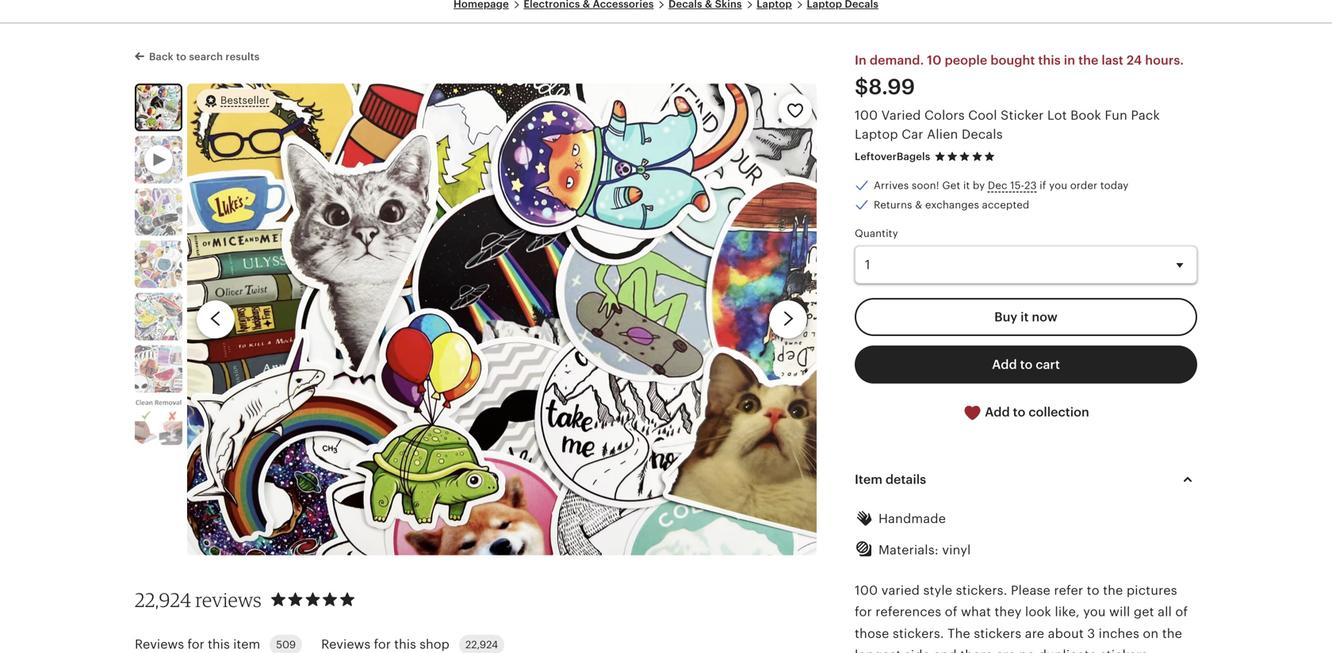 Task type: vqa. For each thing, say whether or not it's contained in the screenshot.
"Add to cart" BUTTON
yes



Task type: locate. For each thing, give the bounding box(es) containing it.
the for of
[[1103, 584, 1124, 598]]

add to collection
[[982, 405, 1090, 419]]

22,924 inside tab list
[[466, 639, 498, 651]]

stickers. up side
[[893, 627, 944, 641]]

this left item
[[208, 638, 230, 652]]

cool
[[969, 108, 998, 122]]

100 inside 100 varied style stickers. please refer to the pictures for references of what they look like, you will get all of those stickers. the stickers are about 3 inches on the longest side and there are no duplicate sticke
[[855, 584, 878, 598]]

decals
[[962, 127, 1003, 141]]

back to search results link
[[135, 48, 260, 64]]

1 100 from the top
[[855, 108, 878, 122]]

stickers.
[[956, 584, 1008, 598], [893, 627, 944, 641]]

1 horizontal spatial are
[[1025, 627, 1045, 641]]

quantity
[[855, 228, 898, 240]]

stickers. up what on the bottom
[[956, 584, 1008, 598]]

arrives
[[874, 180, 909, 192]]

of
[[945, 605, 958, 620], [1176, 605, 1188, 620]]

people
[[945, 53, 988, 68]]

22,924 right shop
[[466, 639, 498, 651]]

23
[[1025, 180, 1037, 192]]

all
[[1158, 605, 1172, 620]]

you up 3
[[1084, 605, 1106, 620]]

to left collection
[[1013, 405, 1026, 419]]

add down add to cart
[[985, 405, 1010, 419]]

0 horizontal spatial 22,924
[[135, 588, 191, 612]]

for for reviews for this shop
[[374, 638, 391, 652]]

and
[[934, 648, 957, 654]]

1 horizontal spatial it
[[1021, 310, 1029, 324]]

for down the 22,924 reviews
[[188, 638, 204, 652]]

reviews for reviews for this item
[[135, 638, 184, 652]]

reviews for reviews for this shop
[[321, 638, 371, 652]]

1 horizontal spatial of
[[1176, 605, 1188, 620]]

0 vertical spatial the
[[1079, 53, 1099, 68]]

2 vertical spatial the
[[1163, 627, 1183, 641]]

returns & exchanges accepted
[[874, 199, 1030, 211]]

add
[[992, 358, 1017, 372], [985, 405, 1010, 419]]

100 left varied
[[855, 584, 878, 598]]

are
[[1025, 627, 1045, 641], [997, 648, 1016, 654]]

22,924 for 22,924 reviews
[[135, 588, 191, 612]]

2 horizontal spatial the
[[1163, 627, 1183, 641]]

this left shop
[[394, 638, 416, 652]]

the
[[1079, 53, 1099, 68], [1103, 584, 1124, 598], [1163, 627, 1183, 641]]

to for cart
[[1020, 358, 1033, 372]]

it
[[964, 180, 970, 192], [1021, 310, 1029, 324]]

the for $8.99
[[1079, 53, 1099, 68]]

100 varied colors cool sticker lot book fun pack laptop car image 1 image
[[187, 84, 817, 556], [136, 85, 181, 130]]

reviews for this item
[[135, 638, 260, 652]]

it left by
[[964, 180, 970, 192]]

1 vertical spatial stickers.
[[893, 627, 944, 641]]

0 vertical spatial stickers.
[[956, 584, 1008, 598]]

by
[[973, 180, 985, 192]]

0 vertical spatial are
[[1025, 627, 1045, 641]]

are up no
[[1025, 627, 1045, 641]]

1 horizontal spatial you
[[1084, 605, 1106, 620]]

reviews
[[135, 638, 184, 652], [321, 638, 371, 652]]

2 100 from the top
[[855, 584, 878, 598]]

shop
[[420, 638, 450, 652]]

will
[[1110, 605, 1131, 620]]

2 reviews from the left
[[321, 638, 371, 652]]

you right if
[[1049, 180, 1068, 192]]

item details
[[855, 473, 927, 487]]

back
[[149, 51, 174, 63]]

1 vertical spatial 100
[[855, 584, 878, 598]]

100 varied style stickers. please refer to the pictures for references of what they look like, you will get all of those stickers. the stickers are about 3 inches on the longest side and there are no duplicate sticke
[[855, 584, 1196, 654]]

like,
[[1055, 605, 1080, 620]]

sticker
[[1001, 108, 1044, 122]]

item details button
[[841, 461, 1212, 499]]

2 horizontal spatial for
[[855, 605, 872, 620]]

100 inside 100 varied colors cool sticker lot book fun pack laptop car alien decals
[[855, 108, 878, 122]]

0 horizontal spatial the
[[1079, 53, 1099, 68]]

laptop
[[855, 127, 898, 141]]

3
[[1088, 627, 1096, 641]]

those
[[855, 627, 889, 641]]

this left in
[[1039, 53, 1061, 68]]

of up the
[[945, 605, 958, 620]]

about
[[1048, 627, 1084, 641]]

to left cart
[[1020, 358, 1033, 372]]

0 horizontal spatial reviews
[[135, 638, 184, 652]]

add left cart
[[992, 358, 1017, 372]]

reviews down the 22,924 reviews
[[135, 638, 184, 652]]

stickers
[[974, 627, 1022, 641]]

24
[[1127, 53, 1142, 68]]

2 horizontal spatial this
[[1039, 53, 1061, 68]]

of right 'all'
[[1176, 605, 1188, 620]]

arrives soon! get it by dec 15-23 if you order today
[[874, 180, 1129, 192]]

dec
[[988, 180, 1008, 192]]

to for collection
[[1013, 405, 1026, 419]]

1 vertical spatial add
[[985, 405, 1010, 419]]

add for add to cart
[[992, 358, 1017, 372]]

22,924
[[135, 588, 191, 612], [466, 639, 498, 651]]

the up will
[[1103, 584, 1124, 598]]

buy
[[995, 310, 1018, 324]]

100 for 100 varied style stickers. please refer to the pictures for references of what they look like, you will get all of those stickers. the stickers are about 3 inches on the longest side and there are no duplicate sticke
[[855, 584, 878, 598]]

100 varied colors cool sticker lot book fun pack laptop car image 2 image
[[135, 188, 182, 236]]

it right buy
[[1021, 310, 1029, 324]]

item
[[233, 638, 260, 652]]

509
[[276, 639, 296, 651]]

0 vertical spatial it
[[964, 180, 970, 192]]

1 vertical spatial 22,924
[[466, 639, 498, 651]]

0 horizontal spatial are
[[997, 648, 1016, 654]]

$8.99
[[855, 75, 915, 99]]

22,924 for 22,924
[[466, 639, 498, 651]]

last
[[1102, 53, 1124, 68]]

0 horizontal spatial for
[[188, 638, 204, 652]]

you
[[1049, 180, 1068, 192], [1084, 605, 1106, 620]]

1 vertical spatial you
[[1084, 605, 1106, 620]]

1 horizontal spatial the
[[1103, 584, 1124, 598]]

in
[[855, 53, 867, 68]]

to right refer
[[1087, 584, 1100, 598]]

to
[[176, 51, 187, 63], [1020, 358, 1033, 372], [1013, 405, 1026, 419], [1087, 584, 1100, 598]]

0 horizontal spatial this
[[208, 638, 230, 652]]

this inside in demand. 10 people bought this in the last 24 hours. $8.99
[[1039, 53, 1061, 68]]

for left shop
[[374, 638, 391, 652]]

1 of from the left
[[945, 605, 958, 620]]

1 horizontal spatial stickers.
[[956, 584, 1008, 598]]

0 vertical spatial 100
[[855, 108, 878, 122]]

1 horizontal spatial reviews
[[321, 638, 371, 652]]

please
[[1011, 584, 1051, 598]]

handmade
[[879, 512, 946, 526]]

1 horizontal spatial 22,924
[[466, 639, 498, 651]]

0 horizontal spatial 100 varied colors cool sticker lot book fun pack laptop car image 1 image
[[136, 85, 181, 130]]

2 of from the left
[[1176, 605, 1188, 620]]

1 vertical spatial the
[[1103, 584, 1124, 598]]

1 horizontal spatial this
[[394, 638, 416, 652]]

100
[[855, 108, 878, 122], [855, 584, 878, 598]]

the right on
[[1163, 627, 1183, 641]]

to inside 100 varied style stickers. please refer to the pictures for references of what they look like, you will get all of those stickers. the stickers are about 3 inches on the longest side and there are no duplicate sticke
[[1087, 584, 1100, 598]]

item
[[855, 473, 883, 487]]

reviews right 509
[[321, 638, 371, 652]]

bought
[[991, 53, 1035, 68]]

100 up laptop
[[855, 108, 878, 122]]

duplicate
[[1039, 648, 1097, 654]]

1 vertical spatial it
[[1021, 310, 1029, 324]]

bestseller button
[[197, 88, 276, 114]]

100 varied colors cool sticker lot book fun pack laptop car image 3 image
[[135, 241, 182, 288]]

tab list
[[135, 626, 777, 654]]

0 vertical spatial 22,924
[[135, 588, 191, 612]]

look
[[1025, 605, 1052, 620]]

0 vertical spatial you
[[1049, 180, 1068, 192]]

1 reviews from the left
[[135, 638, 184, 652]]

this for reviews for this shop
[[394, 638, 416, 652]]

1 horizontal spatial for
[[374, 638, 391, 652]]

leftoverbagels link
[[855, 151, 931, 162]]

tab list containing reviews for this item
[[135, 626, 777, 654]]

the right in
[[1079, 53, 1099, 68]]

for up those
[[855, 605, 872, 620]]

0 horizontal spatial of
[[945, 605, 958, 620]]

0 vertical spatial add
[[992, 358, 1017, 372]]

22,924 up reviews for this item
[[135, 588, 191, 612]]

varied
[[882, 584, 920, 598]]

pictures
[[1127, 584, 1178, 598]]

the inside in demand. 10 people bought this in the last 24 hours. $8.99
[[1079, 53, 1099, 68]]

are down the stickers
[[997, 648, 1016, 654]]

to right back
[[176, 51, 187, 63]]

they
[[995, 605, 1022, 620]]

menu bar
[[140, 0, 1193, 24]]

0 horizontal spatial stickers.
[[893, 627, 944, 641]]

side
[[905, 648, 930, 654]]



Task type: describe. For each thing, give the bounding box(es) containing it.
longest
[[855, 648, 901, 654]]

buy it now
[[995, 310, 1058, 324]]

1 horizontal spatial 100 varied colors cool sticker lot book fun pack laptop car image 1 image
[[187, 84, 817, 556]]

accepted
[[982, 199, 1030, 211]]

what
[[961, 605, 991, 620]]

results
[[226, 51, 260, 63]]

for inside 100 varied style stickers. please refer to the pictures for references of what they look like, you will get all of those stickers. the stickers are about 3 inches on the longest side and there are no duplicate sticke
[[855, 605, 872, 620]]

to for search
[[176, 51, 187, 63]]

inches
[[1099, 627, 1140, 641]]

no
[[1020, 648, 1035, 654]]

materials: vinyl
[[879, 543, 971, 557]]

the
[[948, 627, 971, 641]]

you inside 100 varied style stickers. please refer to the pictures for references of what they look like, you will get all of those stickers. the stickers are about 3 inches on the longest side and there are no duplicate sticke
[[1084, 605, 1106, 620]]

&
[[915, 199, 923, 211]]

search
[[189, 51, 223, 63]]

references
[[876, 605, 942, 620]]

details
[[886, 473, 927, 487]]

cart
[[1036, 358, 1060, 372]]

pack
[[1131, 108, 1160, 122]]

lot
[[1048, 108, 1067, 122]]

for for reviews for this item
[[188, 638, 204, 652]]

add to collection button
[[855, 393, 1198, 432]]

book
[[1071, 108, 1102, 122]]

add to cart button
[[855, 346, 1198, 384]]

exchanges
[[926, 199, 980, 211]]

reviews for this shop
[[321, 638, 450, 652]]

back to search results
[[149, 51, 260, 63]]

alien
[[927, 127, 959, 141]]

buy it now button
[[855, 298, 1198, 336]]

now
[[1032, 310, 1058, 324]]

in
[[1064, 53, 1076, 68]]

get
[[1134, 605, 1155, 620]]

1 vertical spatial are
[[997, 648, 1016, 654]]

today
[[1101, 180, 1129, 192]]

order
[[1071, 180, 1098, 192]]

add to cart
[[992, 358, 1060, 372]]

collection
[[1029, 405, 1090, 419]]

returns
[[874, 199, 913, 211]]

bestseller
[[220, 94, 269, 106]]

0 horizontal spatial it
[[964, 180, 970, 192]]

car
[[902, 127, 924, 141]]

10
[[927, 53, 942, 68]]

15-
[[1011, 180, 1025, 192]]

it inside button
[[1021, 310, 1029, 324]]

in demand. 10 people bought this in the last 24 hours. $8.99
[[855, 53, 1184, 99]]

vinyl
[[942, 543, 971, 557]]

hours.
[[1146, 53, 1184, 68]]

if
[[1040, 180, 1047, 192]]

add for add to collection
[[985, 405, 1010, 419]]

style
[[924, 584, 953, 598]]

this for reviews for this item
[[208, 638, 230, 652]]

100 varied colors cool sticker lot book fun pack laptop car image 6 image
[[135, 398, 182, 445]]

materials:
[[879, 543, 939, 557]]

100 for 100 varied colors cool sticker lot book fun pack laptop car alien decals
[[855, 108, 878, 122]]

22,924 reviews
[[135, 588, 262, 612]]

demand.
[[870, 53, 924, 68]]

colors
[[925, 108, 965, 122]]

fun
[[1105, 108, 1128, 122]]

100 varied colors cool sticker lot book fun pack laptop car alien decals
[[855, 108, 1160, 141]]

leftoverbagels
[[855, 151, 931, 162]]

on
[[1143, 627, 1159, 641]]

100 varied colors cool sticker lot book fun pack laptop car image 5 image
[[135, 345, 182, 393]]

varied
[[882, 108, 921, 122]]

0 horizontal spatial you
[[1049, 180, 1068, 192]]

reviews
[[195, 588, 262, 612]]

refer
[[1054, 584, 1084, 598]]

soon! get
[[912, 180, 961, 192]]

there
[[961, 648, 993, 654]]

100 varied colors cool sticker lot book fun pack laptop car image 4 image
[[135, 293, 182, 340]]



